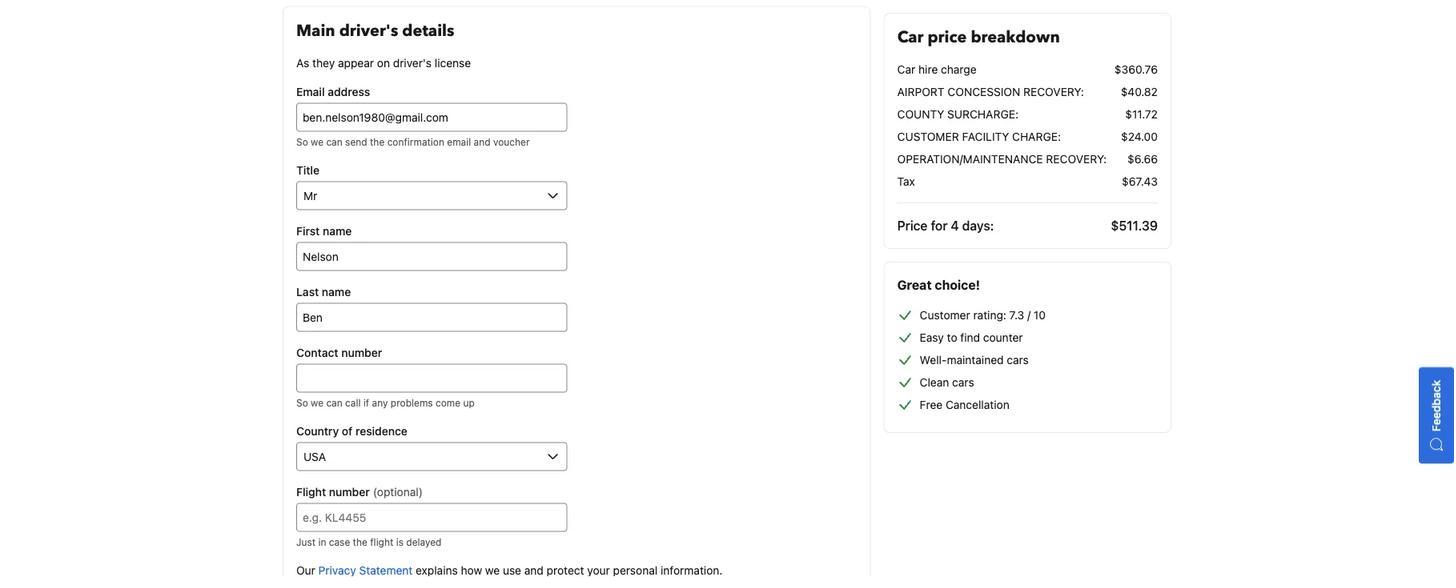 Task type: vqa. For each thing, say whether or not it's contained in the screenshot.


Task type: locate. For each thing, give the bounding box(es) containing it.
airport
[[897, 85, 945, 98]]

country
[[296, 424, 339, 437]]

2 car from the top
[[897, 63, 916, 76]]

driver's up appear
[[339, 19, 398, 41]]

0 vertical spatial so
[[296, 136, 308, 148]]

the right send
[[370, 136, 385, 148]]

voucher
[[493, 136, 530, 148]]

well-maintained cars
[[920, 354, 1029, 367]]

email address
[[296, 85, 370, 98]]

number
[[341, 346, 382, 359], [329, 485, 370, 498]]

2 vertical spatial we
[[485, 564, 500, 577]]

0 vertical spatial we
[[311, 136, 324, 148]]

so for contact number
[[296, 397, 308, 409]]

customer
[[897, 130, 959, 143]]

first
[[296, 224, 320, 237]]

/
[[1027, 309, 1031, 322]]

0 vertical spatial can
[[326, 136, 343, 148]]

privacy
[[318, 564, 356, 577]]

1 vertical spatial number
[[329, 485, 370, 498]]

e.g. KL4455 text field
[[296, 503, 567, 532]]

car left hire
[[897, 63, 916, 76]]

if
[[363, 397, 369, 409]]

car hire charge
[[897, 63, 977, 76]]

can left send
[[326, 136, 343, 148]]

email
[[296, 85, 325, 98]]

1 car from the top
[[897, 26, 924, 48]]

your
[[587, 564, 610, 577]]

come
[[436, 397, 461, 409]]

free
[[920, 398, 943, 412]]

name
[[323, 224, 352, 237], [322, 285, 351, 298]]

1 can from the top
[[326, 136, 343, 148]]

1 vertical spatial so
[[296, 397, 308, 409]]

0 horizontal spatial and
[[474, 136, 491, 148]]

1 horizontal spatial and
[[524, 564, 544, 577]]

the right "case"
[[353, 537, 367, 548]]

$511.39
[[1111, 218, 1158, 233]]

send
[[345, 136, 367, 148]]

choice!
[[935, 277, 980, 293]]

email
[[447, 136, 471, 148]]

we up country
[[311, 397, 324, 409]]

clean
[[920, 376, 949, 389]]

1 vertical spatial cars
[[952, 376, 974, 389]]

protect
[[547, 564, 584, 577]]

we for email
[[311, 136, 324, 148]]

our privacy statement explains how we use and protect your personal information.
[[296, 564, 723, 577]]

name right first
[[323, 224, 352, 237]]

free cancellation
[[920, 398, 1010, 412]]

and right email
[[474, 136, 491, 148]]

contact number
[[296, 346, 382, 359]]

tax
[[897, 175, 915, 188]]

counter
[[983, 331, 1023, 344]]

airport concession recovery:
[[897, 85, 1084, 98]]

cars down 'counter'
[[1007, 354, 1029, 367]]

0 vertical spatial name
[[323, 224, 352, 237]]

rating:
[[973, 309, 1006, 322]]

information.
[[661, 564, 723, 577]]

customer
[[920, 309, 970, 322]]

1 vertical spatial and
[[524, 564, 544, 577]]

easy
[[920, 331, 944, 344]]

1 horizontal spatial the
[[370, 136, 385, 148]]

easy to find counter
[[920, 331, 1023, 344]]

$24.00
[[1121, 130, 1158, 143]]

we left use
[[485, 564, 500, 577]]

1 vertical spatial we
[[311, 397, 324, 409]]

can left call at left
[[326, 397, 343, 409]]

0 vertical spatial cars
[[1007, 354, 1029, 367]]

so we can call if any problems come up
[[296, 397, 475, 409]]

we
[[311, 136, 324, 148], [311, 397, 324, 409], [485, 564, 500, 577]]

call
[[345, 397, 361, 409]]

1 so from the top
[[296, 136, 308, 148]]

car
[[897, 26, 924, 48], [897, 63, 916, 76]]

recovery: down 'charge:'
[[1046, 153, 1107, 166]]

so up country
[[296, 397, 308, 409]]

Email address email field
[[296, 103, 567, 132]]

so for email address
[[296, 136, 308, 148]]

1 vertical spatial the
[[353, 537, 367, 548]]

county
[[897, 108, 944, 121]]

1 vertical spatial can
[[326, 397, 343, 409]]

flight
[[296, 485, 326, 498]]

customer rating: 7.3 / 10
[[920, 309, 1046, 322]]

just in case the flight is delayed
[[296, 537, 442, 548]]

car up hire
[[897, 26, 924, 48]]

2 can from the top
[[326, 397, 343, 409]]

hire
[[919, 63, 938, 76]]

0 vertical spatial and
[[474, 136, 491, 148]]

how
[[461, 564, 482, 577]]

driver's right on
[[393, 56, 432, 69]]

just in case the flight is delayed alert
[[296, 535, 567, 550]]

cars
[[1007, 354, 1029, 367], [952, 376, 974, 389]]

main
[[296, 19, 335, 41]]

driver's
[[339, 19, 398, 41], [393, 56, 432, 69]]

so up title
[[296, 136, 308, 148]]

cars up free cancellation
[[952, 376, 974, 389]]

number right contact
[[341, 346, 382, 359]]

so
[[296, 136, 308, 148], [296, 397, 308, 409]]

0 vertical spatial number
[[341, 346, 382, 359]]

we up title
[[311, 136, 324, 148]]

charge
[[941, 63, 977, 76]]

problems
[[391, 397, 433, 409]]

county surcharge:
[[897, 108, 1019, 121]]

privacy statement button
[[318, 562, 413, 577]]

1 vertical spatial name
[[322, 285, 351, 298]]

for
[[931, 218, 948, 233]]

and right use
[[524, 564, 544, 577]]

Contact number telephone field
[[296, 364, 567, 393]]

name right last at the left
[[322, 285, 351, 298]]

2 so from the top
[[296, 397, 308, 409]]

so we can send the confirmation email and voucher
[[296, 136, 530, 148]]

0 vertical spatial car
[[897, 26, 924, 48]]

recovery: up 'charge:'
[[1023, 85, 1084, 98]]

and inside so we can send the confirmation email and voucher alert
[[474, 136, 491, 148]]

0 vertical spatial the
[[370, 136, 385, 148]]

license
[[435, 56, 471, 69]]

1 horizontal spatial cars
[[1007, 354, 1029, 367]]

main driver's details
[[296, 19, 454, 41]]

0 vertical spatial recovery:
[[1023, 85, 1084, 98]]

number right flight
[[329, 485, 370, 498]]

the
[[370, 136, 385, 148], [353, 537, 367, 548]]

days:
[[962, 218, 994, 233]]

maintained
[[947, 354, 1004, 367]]

they
[[312, 56, 335, 69]]

1 vertical spatial car
[[897, 63, 916, 76]]



Task type: describe. For each thing, give the bounding box(es) containing it.
price
[[928, 26, 967, 48]]

contact
[[296, 346, 338, 359]]

car for car price breakdown
[[897, 26, 924, 48]]

$360.76
[[1115, 63, 1158, 76]]

as they appear on driver's license
[[296, 56, 471, 69]]

confirmation
[[387, 136, 444, 148]]

case
[[329, 537, 350, 548]]

statement
[[359, 564, 413, 577]]

breakdown
[[971, 26, 1060, 48]]

well-
[[920, 354, 947, 367]]

can for address
[[326, 136, 343, 148]]

price for 4 days:
[[897, 218, 994, 233]]

(optional)
[[373, 485, 423, 498]]

0 vertical spatial driver's
[[339, 19, 398, 41]]

any
[[372, 397, 388, 409]]

0 horizontal spatial cars
[[952, 376, 974, 389]]

flight number (optional)
[[296, 485, 423, 498]]

and for voucher
[[474, 136, 491, 148]]

10
[[1034, 309, 1046, 322]]

so we can send the confirmation email and voucher alert
[[296, 135, 567, 149]]

as
[[296, 56, 309, 69]]

up
[[463, 397, 475, 409]]

name for first name
[[323, 224, 352, 237]]

first name
[[296, 224, 352, 237]]

$11.72
[[1125, 108, 1158, 121]]

0 horizontal spatial the
[[353, 537, 367, 548]]

address
[[328, 85, 370, 98]]

facility
[[962, 130, 1009, 143]]

just
[[296, 537, 316, 548]]

and for protect
[[524, 564, 544, 577]]

last name
[[296, 285, 351, 298]]

personal
[[613, 564, 658, 577]]

so we can call if any problems come up alert
[[296, 396, 567, 410]]

use
[[503, 564, 521, 577]]

7.3
[[1010, 309, 1024, 322]]

4
[[951, 218, 959, 233]]

$6.66
[[1128, 153, 1158, 166]]

$40.82
[[1121, 85, 1158, 98]]

cancellation
[[946, 398, 1010, 412]]

appear
[[338, 56, 374, 69]]

last
[[296, 285, 319, 298]]

customer facility charge:
[[897, 130, 1061, 143]]

number for contact
[[341, 346, 382, 359]]

charge:
[[1012, 130, 1061, 143]]

title
[[296, 163, 320, 176]]

to
[[947, 331, 957, 344]]

surcharge:
[[947, 108, 1019, 121]]

our
[[296, 564, 315, 577]]

number for flight
[[329, 485, 370, 498]]

operation/maintenance
[[897, 153, 1043, 166]]

can for number
[[326, 397, 343, 409]]

on
[[377, 56, 390, 69]]

we for contact
[[311, 397, 324, 409]]

concession
[[948, 85, 1020, 98]]

car price breakdown
[[897, 26, 1060, 48]]

details
[[402, 19, 454, 41]]

great
[[897, 277, 932, 293]]

1 vertical spatial recovery:
[[1046, 153, 1107, 166]]

feedback button
[[1419, 367, 1454, 464]]

clean cars
[[920, 376, 974, 389]]

great choice!
[[897, 277, 980, 293]]

in
[[318, 537, 326, 548]]

name for last name
[[322, 285, 351, 298]]

is
[[396, 537, 404, 548]]

of
[[342, 424, 353, 437]]

1 vertical spatial driver's
[[393, 56, 432, 69]]

Last name text field
[[296, 303, 567, 332]]

price
[[897, 218, 928, 233]]

delayed
[[406, 537, 442, 548]]

explains
[[416, 564, 458, 577]]

car for car hire charge
[[897, 63, 916, 76]]

find
[[960, 331, 980, 344]]

operation/maintenance recovery:
[[897, 153, 1107, 166]]

residence
[[356, 424, 408, 437]]

First name text field
[[296, 242, 567, 271]]

country of residence
[[296, 424, 408, 437]]

feedback
[[1430, 380, 1443, 432]]

$67.43
[[1122, 175, 1158, 188]]



